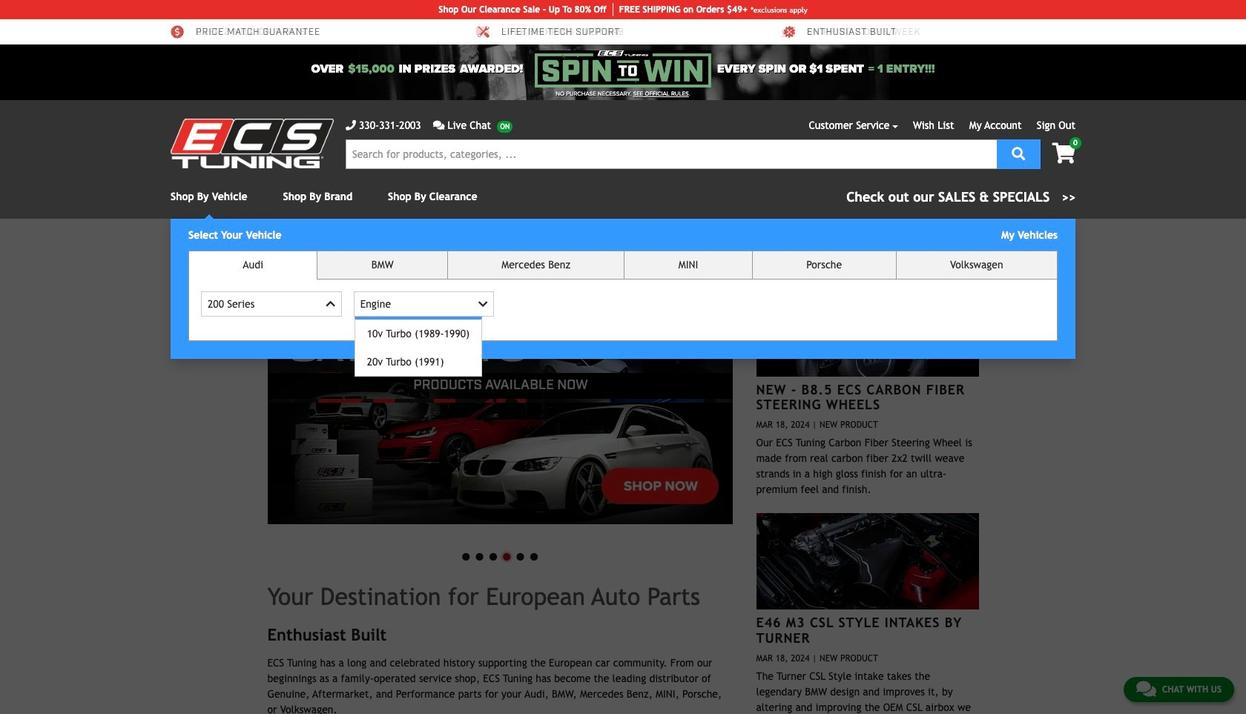 Task type: vqa. For each thing, say whether or not it's contained in the screenshot.
wheel?
no



Task type: locate. For each thing, give the bounding box(es) containing it.
generic - monthly recap image
[[267, 254, 733, 524], [267, 254, 733, 524]]

shopping cart image
[[1052, 143, 1076, 164]]

new - b8.5 ecs carbon fiber steering wheels image
[[756, 280, 979, 377]]

tab list
[[188, 251, 1058, 377]]



Task type: describe. For each thing, give the bounding box(es) containing it.
ecs tuning image
[[171, 119, 334, 168]]

Search text field
[[346, 139, 997, 169]]

search image
[[1012, 147, 1025, 160]]

generic - ecs up to 30% off image
[[267, 254, 733, 524]]

phone image
[[346, 120, 356, 131]]

comments image
[[433, 120, 445, 131]]

ecs tuning 'spin to win' contest logo image
[[535, 50, 711, 88]]

e46 m3 csl style intakes by turner image
[[756, 514, 979, 610]]



